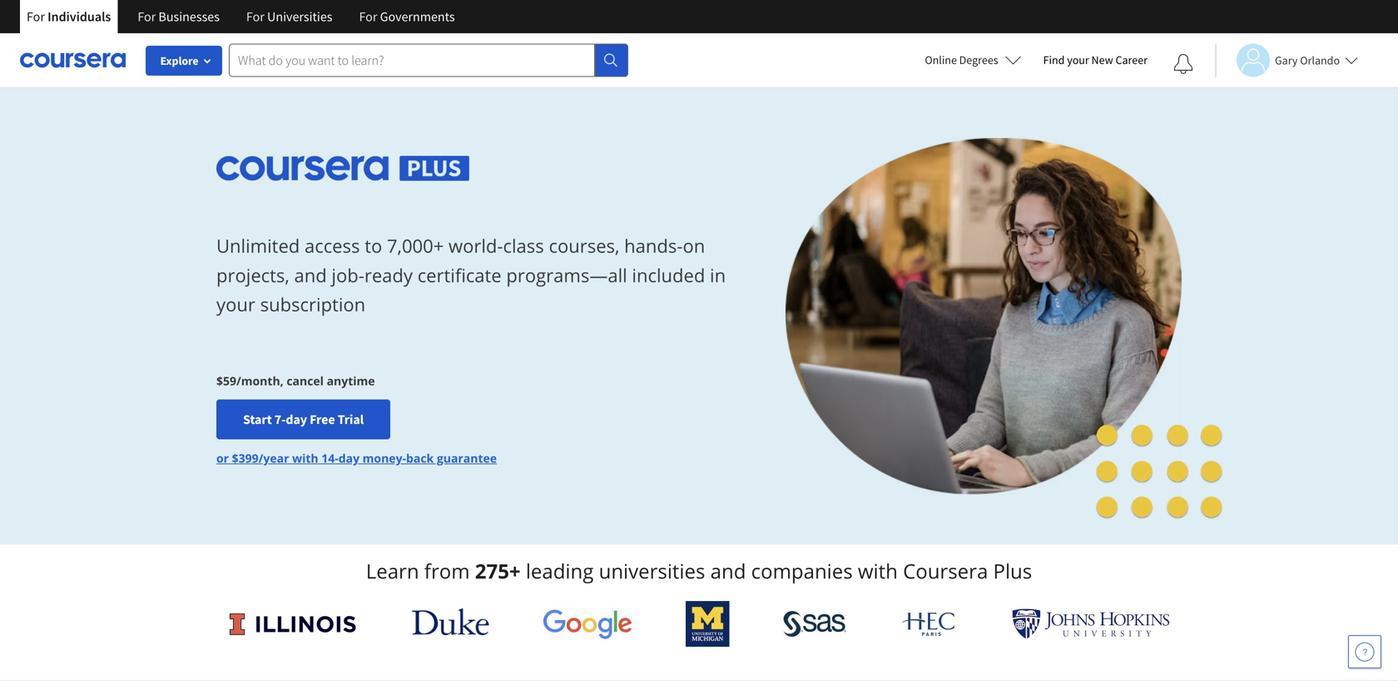 Task type: describe. For each thing, give the bounding box(es) containing it.
day inside button
[[286, 411, 307, 428]]

find your new career
[[1044, 52, 1148, 67]]

learn from 275+ leading universities and companies with coursera plus
[[366, 558, 1032, 585]]

anytime
[[327, 373, 375, 389]]

show notifications image
[[1174, 54, 1194, 74]]

career
[[1116, 52, 1148, 67]]

projects,
[[216, 263, 289, 288]]

learn
[[366, 558, 419, 585]]

coursera image
[[20, 47, 126, 73]]

your inside unlimited access to 7,000+ world-class courses, hands-on projects, and job-ready certificate programs—all included in your subscription
[[216, 292, 255, 317]]

start 7-day free trial
[[243, 411, 364, 428]]

from
[[424, 558, 470, 585]]

hands-
[[624, 234, 683, 259]]

What do you want to learn? text field
[[229, 44, 595, 77]]

for for businesses
[[138, 8, 156, 25]]

programs—all
[[506, 263, 627, 288]]

banner navigation
[[13, 0, 468, 33]]

businesses
[[159, 8, 220, 25]]

guarantee
[[437, 451, 497, 466]]

find
[[1044, 52, 1065, 67]]

google image
[[543, 609, 633, 640]]

courses,
[[549, 234, 620, 259]]

for individuals
[[27, 8, 111, 25]]

leading
[[526, 558, 594, 585]]

$59 /month, cancel anytime
[[216, 373, 375, 389]]

ready
[[364, 263, 413, 288]]

$399
[[232, 451, 259, 466]]

for for governments
[[359, 8, 377, 25]]

hec paris image
[[900, 608, 959, 642]]

gary orlando
[[1275, 53, 1340, 68]]

for businesses
[[138, 8, 220, 25]]

class
[[503, 234, 544, 259]]

explore button
[[146, 46, 222, 76]]

new
[[1092, 52, 1113, 67]]

7-
[[275, 411, 286, 428]]

or $399 /year with 14-day money-back guarantee
[[216, 451, 497, 466]]

0 vertical spatial your
[[1067, 52, 1089, 67]]

university of michigan image
[[686, 602, 730, 648]]

gary orlando button
[[1215, 44, 1359, 77]]

and inside unlimited access to 7,000+ world-class courses, hands-on projects, and job-ready certificate programs—all included in your subscription
[[294, 263, 327, 288]]

online degrees button
[[912, 42, 1035, 78]]

unlimited access to 7,000+ world-class courses, hands-on projects, and job-ready certificate programs—all included in your subscription
[[216, 234, 726, 317]]

money-
[[363, 451, 406, 466]]

1 horizontal spatial day
[[339, 451, 360, 466]]



Task type: locate. For each thing, give the bounding box(es) containing it.
online
[[925, 52, 957, 67]]

start 7-day free trial button
[[216, 400, 391, 440]]

for for universities
[[246, 8, 265, 25]]

/year
[[259, 451, 289, 466]]

start
[[243, 411, 272, 428]]

certificate
[[418, 263, 502, 288]]

and up subscription
[[294, 263, 327, 288]]

online degrees
[[925, 52, 999, 67]]

plus
[[993, 558, 1032, 585]]

trial
[[338, 411, 364, 428]]

for left 'universities' at the top of the page
[[246, 8, 265, 25]]

for left the businesses
[[138, 8, 156, 25]]

access
[[305, 234, 360, 259]]

companies
[[751, 558, 853, 585]]

for left governments
[[359, 8, 377, 25]]

3 for from the left
[[246, 8, 265, 25]]

universities
[[267, 8, 333, 25]]

1 vertical spatial and
[[711, 558, 746, 585]]

1 horizontal spatial and
[[711, 558, 746, 585]]

0 vertical spatial and
[[294, 263, 327, 288]]

your
[[1067, 52, 1089, 67], [216, 292, 255, 317]]

4 for from the left
[[359, 8, 377, 25]]

0 horizontal spatial and
[[294, 263, 327, 288]]

on
[[683, 234, 705, 259]]

back
[[406, 451, 434, 466]]

with left 14-
[[292, 451, 319, 466]]

johns hopkins university image
[[1012, 609, 1170, 640]]

world-
[[449, 234, 503, 259]]

find your new career link
[[1035, 50, 1156, 71]]

1 vertical spatial with
[[858, 558, 898, 585]]

universities
[[599, 558, 705, 585]]

to
[[365, 234, 382, 259]]

$59
[[216, 373, 236, 389]]

1 vertical spatial your
[[216, 292, 255, 317]]

for
[[27, 8, 45, 25], [138, 8, 156, 25], [246, 8, 265, 25], [359, 8, 377, 25]]

help center image
[[1355, 643, 1375, 663]]

day left money-
[[339, 451, 360, 466]]

/month,
[[236, 373, 284, 389]]

14-
[[322, 451, 339, 466]]

free
[[310, 411, 335, 428]]

job-
[[332, 263, 364, 288]]

1 for from the left
[[27, 8, 45, 25]]

0 vertical spatial day
[[286, 411, 307, 428]]

and up university of michigan image at the bottom of the page
[[711, 558, 746, 585]]

0 horizontal spatial your
[[216, 292, 255, 317]]

coursera
[[903, 558, 988, 585]]

275+
[[475, 558, 521, 585]]

duke university image
[[412, 609, 489, 636]]

university of illinois at urbana-champaign image
[[228, 611, 358, 638]]

unlimited
[[216, 234, 300, 259]]

0 horizontal spatial day
[[286, 411, 307, 428]]

sas image
[[783, 611, 847, 638]]

or
[[216, 451, 229, 466]]

2 for from the left
[[138, 8, 156, 25]]

orlando
[[1300, 53, 1340, 68]]

day left free
[[286, 411, 307, 428]]

governments
[[380, 8, 455, 25]]

0 vertical spatial with
[[292, 451, 319, 466]]

in
[[710, 263, 726, 288]]

with left coursera
[[858, 558, 898, 585]]

0 horizontal spatial with
[[292, 451, 319, 466]]

for left individuals at the top
[[27, 8, 45, 25]]

and
[[294, 263, 327, 288], [711, 558, 746, 585]]

gary
[[1275, 53, 1298, 68]]

individuals
[[48, 8, 111, 25]]

1 horizontal spatial your
[[1067, 52, 1089, 67]]

for universities
[[246, 8, 333, 25]]

with
[[292, 451, 319, 466], [858, 558, 898, 585]]

for governments
[[359, 8, 455, 25]]

1 horizontal spatial with
[[858, 558, 898, 585]]

for for individuals
[[27, 8, 45, 25]]

day
[[286, 411, 307, 428], [339, 451, 360, 466]]

1 vertical spatial day
[[339, 451, 360, 466]]

explore
[[160, 53, 199, 68]]

your right find
[[1067, 52, 1089, 67]]

cancel
[[287, 373, 324, 389]]

included
[[632, 263, 705, 288]]

coursera plus image
[[216, 156, 470, 181]]

subscription
[[260, 292, 366, 317]]

None search field
[[229, 44, 628, 77]]

degrees
[[959, 52, 999, 67]]

7,000+
[[387, 234, 444, 259]]

your down projects,
[[216, 292, 255, 317]]



Task type: vqa. For each thing, say whether or not it's contained in the screenshot.
not
no



